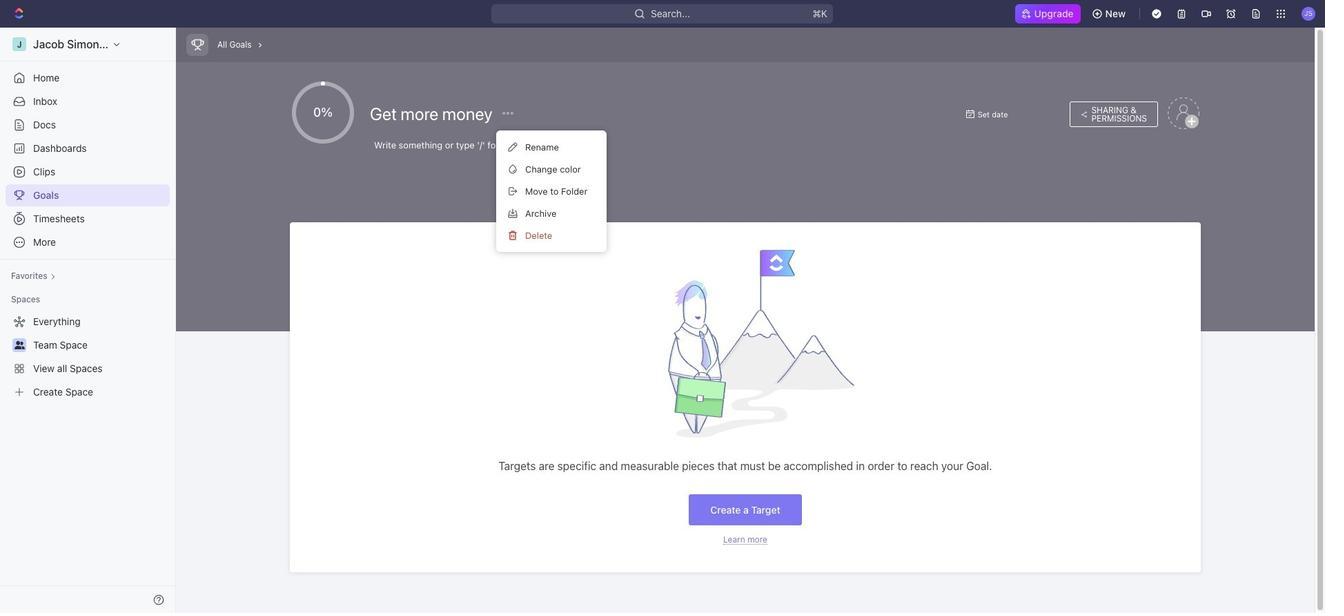 Task type: vqa. For each thing, say whether or not it's contained in the screenshot.
tree inside the Sidebar navigation
yes



Task type: locate. For each thing, give the bounding box(es) containing it.
tree
[[6, 311, 170, 403]]



Task type: describe. For each thing, give the bounding box(es) containing it.
sidebar navigation
[[0, 28, 176, 613]]

tree inside sidebar navigation
[[6, 311, 170, 403]]



